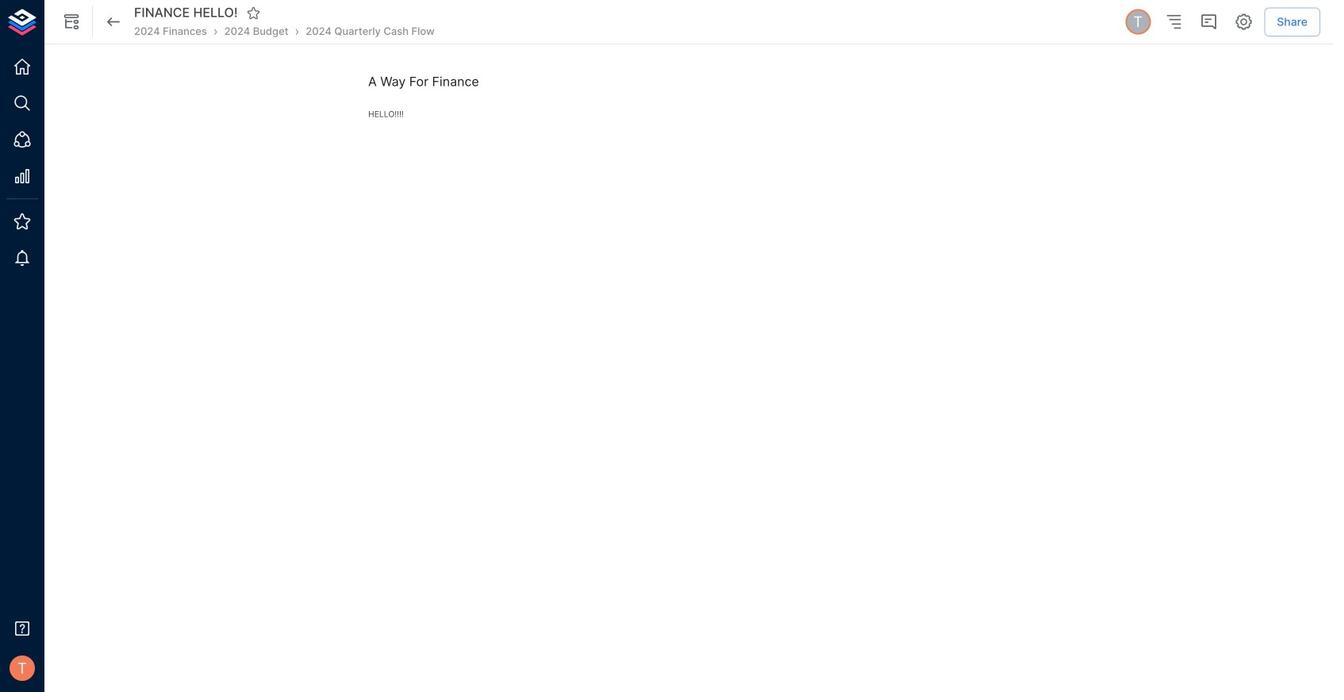 Task type: locate. For each thing, give the bounding box(es) containing it.
table of contents image
[[1164, 12, 1184, 31]]

settings image
[[1234, 12, 1253, 31]]

favorite image
[[246, 6, 261, 20]]



Task type: vqa. For each thing, say whether or not it's contained in the screenshot.
'TABLE OF CONTENTS' image
yes



Task type: describe. For each thing, give the bounding box(es) containing it.
go back image
[[104, 12, 123, 31]]

comments image
[[1199, 12, 1218, 31]]

show wiki image
[[62, 12, 81, 31]]



